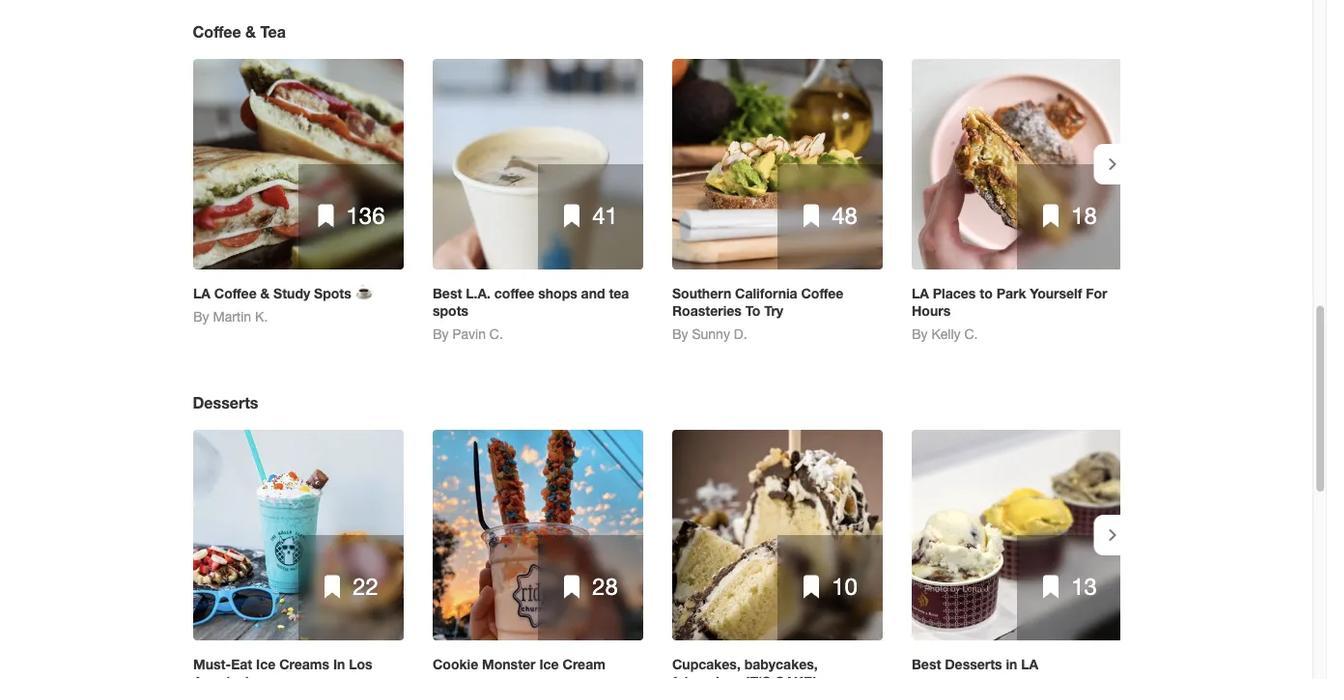 Task type: locate. For each thing, give the bounding box(es) containing it.
la coffee & study spots ☕ by martin k.
[[193, 285, 368, 325]]

1 horizontal spatial ice
[[539, 657, 559, 672]]

2 c. from the left
[[964, 326, 978, 342]]

cookie monster ice cream link
[[432, 656, 643, 673]]

0 horizontal spatial c.
[[489, 326, 503, 342]]

coffee & tea
[[193, 22, 286, 41]]

coffee
[[193, 22, 241, 41], [214, 285, 256, 301], [801, 285, 843, 301]]

ice inside must-eat ice creams in los angeles!
[[256, 657, 275, 672]]

1 vertical spatial &
[[260, 285, 269, 301]]

best for best desserts in la
[[912, 657, 941, 672]]

ice for 28
[[539, 657, 559, 672]]

cookie monster ice cream
[[432, 657, 605, 672]]

10 link
[[672, 430, 883, 641]]

coffee left tea
[[193, 22, 241, 41]]

1 c. from the left
[[489, 326, 503, 342]]

pavin
[[452, 326, 485, 342]]

best inside best l.a. coffee shops and tea spots by pavin c.
[[432, 285, 462, 301]]

best
[[432, 285, 462, 301], [912, 657, 941, 672]]

ice
[[256, 657, 275, 672], [539, 657, 559, 672]]

la coffee & study spots ☕ link
[[193, 285, 403, 302]]

41
[[592, 202, 618, 229]]

& up k.
[[260, 285, 269, 301]]

c. right "kelly"
[[964, 326, 978, 342]]

desserts
[[193, 393, 258, 412], [945, 657, 1002, 672]]

best up spots
[[432, 285, 462, 301]]

48 link
[[672, 59, 883, 270]]

hours
[[912, 303, 950, 319]]

&
[[246, 22, 256, 41], [260, 285, 269, 301]]

0 vertical spatial best
[[432, 285, 462, 301]]

tea
[[609, 285, 629, 301]]

c.
[[489, 326, 503, 342], [964, 326, 978, 342]]

1 horizontal spatial best
[[912, 657, 941, 672]]

places
[[933, 285, 976, 301]]

coffee inside southern california coffee roasteries to try by sunny d.
[[801, 285, 843, 301]]

la right "in"
[[1021, 657, 1038, 672]]

c. inside la places to park yourself for hours by kelly c.
[[964, 326, 978, 342]]

1 horizontal spatial &
[[260, 285, 269, 301]]

cupcakes,
[[672, 657, 740, 672]]

0 vertical spatial desserts
[[193, 393, 258, 412]]

best left "in"
[[912, 657, 941, 672]]

41 link
[[432, 59, 643, 270]]

2 ice from the left
[[539, 657, 559, 672]]

la
[[193, 285, 210, 301], [912, 285, 929, 301], [1021, 657, 1038, 672]]

tea
[[260, 22, 286, 41]]

1 horizontal spatial la
[[912, 285, 929, 301]]

1 vertical spatial best
[[912, 657, 941, 672]]

martin
[[213, 309, 251, 325]]

angeles!
[[193, 674, 248, 679]]

c. inside best l.a. coffee shops and tea spots by pavin c.
[[489, 326, 503, 342]]

desserts down martin
[[193, 393, 258, 412]]

13 link
[[912, 430, 1122, 641]]

best desserts in la link
[[912, 656, 1122, 673]]

la places to park yourself for hours link
[[912, 285, 1122, 320]]

la inside la places to park yourself for hours by kelly c.
[[912, 285, 929, 301]]

0 vertical spatial &
[[246, 22, 256, 41]]

coffee up martin
[[214, 285, 256, 301]]

yourself
[[1030, 285, 1082, 301]]

try
[[764, 303, 783, 319]]

c. for 18
[[964, 326, 978, 342]]

best l.a. coffee shops and tea spots by pavin c.
[[432, 285, 629, 342]]

coffee
[[494, 285, 534, 301]]

best desserts in la
[[912, 657, 1038, 672]]

1 horizontal spatial desserts
[[945, 657, 1002, 672]]

by left sunny at the right
[[672, 326, 688, 342]]

must-eat ice creams in los angeles! link
[[193, 656, 403, 679]]

by
[[193, 309, 209, 325], [432, 326, 448, 342], [672, 326, 688, 342], [912, 326, 928, 342]]

coffee inside la coffee & study spots ☕ by martin k.
[[214, 285, 256, 301]]

southern
[[672, 285, 731, 301]]

ice left cream
[[539, 657, 559, 672]]

13
[[1071, 573, 1097, 600]]

coffee right the "california"
[[801, 285, 843, 301]]

ice inside cookie monster ice cream link
[[539, 657, 559, 672]]

1 horizontal spatial c.
[[964, 326, 978, 342]]

1 ice from the left
[[256, 657, 275, 672]]

by down spots
[[432, 326, 448, 342]]

la inside la coffee & study spots ☕ by martin k.
[[193, 285, 210, 301]]

0 horizontal spatial la
[[193, 285, 210, 301]]

2 horizontal spatial la
[[1021, 657, 1038, 672]]

28
[[592, 573, 618, 600]]

c. right pavin
[[489, 326, 503, 342]]

by left martin
[[193, 309, 209, 325]]

0 horizontal spatial ice
[[256, 657, 275, 672]]

spots
[[314, 285, 351, 301]]

& left tea
[[246, 22, 256, 41]]

babycakes,
[[744, 657, 818, 672]]

la left study
[[193, 285, 210, 301]]

d.
[[734, 326, 747, 342]]

la up the hours on the right top of the page
[[912, 285, 929, 301]]

0 horizontal spatial desserts
[[193, 393, 258, 412]]

los
[[349, 657, 372, 672]]

22 link
[[193, 430, 403, 641]]

to
[[745, 303, 760, 319]]

by inside southern california coffee roasteries to try by sunny d.
[[672, 326, 688, 342]]

la for 136
[[193, 285, 210, 301]]

0 horizontal spatial best
[[432, 285, 462, 301]]

ice right eat
[[256, 657, 275, 672]]

study
[[273, 285, 310, 301]]

park
[[996, 285, 1026, 301]]

by down the hours on the right top of the page
[[912, 326, 928, 342]]

desserts left "in"
[[945, 657, 1002, 672]]

1 vertical spatial desserts
[[945, 657, 1002, 672]]



Task type: vqa. For each thing, say whether or not it's contained in the screenshot.
All button in the top of the page
no



Task type: describe. For each thing, give the bounding box(es) containing it.
ice for 22
[[256, 657, 275, 672]]

28 link
[[432, 430, 643, 641]]

la for 18
[[912, 285, 929, 301]]

by inside best l.a. coffee shops and tea spots by pavin c.
[[432, 326, 448, 342]]

48
[[832, 202, 857, 229]]

by inside la coffee & study spots ☕ by martin k.
[[193, 309, 209, 325]]

10
[[832, 573, 857, 600]]

cookie
[[432, 657, 478, 672]]

sunny
[[692, 326, 730, 342]]

136
[[346, 202, 385, 229]]

spots
[[432, 303, 468, 319]]

☕
[[355, 285, 368, 301]]

& inside la coffee & study spots ☕ by martin k.
[[260, 285, 269, 301]]

la places to park yourself for hours by kelly c.
[[912, 285, 1107, 342]]

c. for 41
[[489, 326, 503, 342]]

18 link
[[912, 59, 1122, 270]]

0 horizontal spatial &
[[246, 22, 256, 41]]

cupcakes, babycakes, fairycakes, it's cake! link
[[672, 656, 883, 679]]

must-eat ice creams in los angeles!
[[193, 657, 372, 679]]

cupcakes, babycakes, fairycakes, it's cake!
[[672, 657, 818, 679]]

best l.a. coffee shops and tea spots link
[[432, 285, 643, 320]]

by inside la places to park yourself for hours by kelly c.
[[912, 326, 928, 342]]

creams
[[279, 657, 329, 672]]

best for best l.a. coffee shops and tea spots by pavin c.
[[432, 285, 462, 301]]

l.a.
[[465, 285, 490, 301]]

it's
[[746, 674, 771, 679]]

k.
[[255, 309, 267, 325]]

eat
[[231, 657, 252, 672]]

22
[[352, 573, 378, 600]]

to
[[980, 285, 993, 301]]

in
[[333, 657, 345, 672]]

cream
[[562, 657, 605, 672]]

roasteries
[[672, 303, 741, 319]]

kelly
[[931, 326, 960, 342]]

136 link
[[193, 59, 403, 270]]

fairycakes,
[[672, 674, 742, 679]]

and
[[581, 285, 605, 301]]

in
[[1006, 657, 1017, 672]]

monster
[[482, 657, 535, 672]]

southern california coffee roasteries to try by sunny d.
[[672, 285, 843, 342]]

must-
[[193, 657, 231, 672]]

california
[[735, 285, 797, 301]]

for
[[1086, 285, 1107, 301]]

shops
[[538, 285, 577, 301]]

18
[[1071, 202, 1097, 229]]

cake!
[[774, 674, 816, 679]]

southern california coffee roasteries to try link
[[672, 285, 883, 320]]



